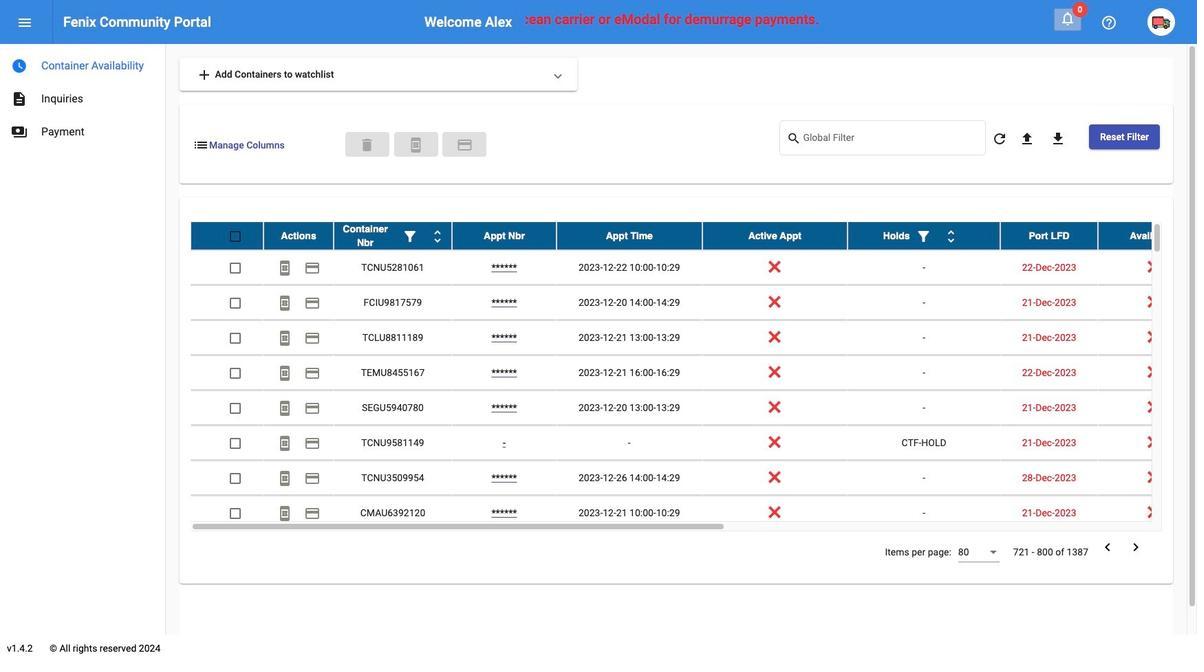 Task type: describe. For each thing, give the bounding box(es) containing it.
Global Watchlist Filter field
[[803, 135, 979, 146]]

5 row from the top
[[191, 356, 1197, 391]]

6 column header from the left
[[848, 222, 1000, 250]]

3 column header from the left
[[452, 222, 557, 250]]

6 row from the top
[[191, 391, 1197, 426]]

9 row from the top
[[191, 496, 1197, 531]]

2 row from the top
[[191, 250, 1197, 286]]

delete image
[[359, 137, 375, 153]]

7 row from the top
[[191, 426, 1197, 461]]

4 column header from the left
[[557, 222, 702, 250]]



Task type: locate. For each thing, give the bounding box(es) containing it.
no color image
[[1059, 10, 1076, 27], [1101, 15, 1117, 31], [196, 67, 213, 83], [11, 124, 28, 140], [787, 130, 803, 147], [1019, 131, 1035, 147], [1050, 131, 1066, 147], [408, 137, 424, 153], [456, 137, 473, 153], [402, 229, 418, 245], [429, 229, 446, 245], [915, 229, 932, 245], [277, 260, 293, 277], [277, 436, 293, 452], [304, 436, 321, 452], [277, 471, 293, 487], [304, 471, 321, 487], [277, 506, 293, 522]]

3 row from the top
[[191, 286, 1197, 321]]

1 column header from the left
[[263, 222, 334, 250]]

navigation
[[0, 44, 165, 149]]

2 column header from the left
[[334, 222, 452, 250]]

8 column header from the left
[[1098, 222, 1197, 250]]

grid
[[191, 222, 1197, 532]]

1 row from the top
[[191, 222, 1197, 250]]

column header
[[263, 222, 334, 250], [334, 222, 452, 250], [452, 222, 557, 250], [557, 222, 702, 250], [702, 222, 848, 250], [848, 222, 1000, 250], [1000, 222, 1098, 250], [1098, 222, 1197, 250]]

7 column header from the left
[[1000, 222, 1098, 250]]

no color image
[[17, 15, 33, 31], [11, 58, 28, 74], [11, 91, 28, 107], [991, 131, 1008, 147], [193, 137, 209, 153], [943, 229, 959, 245], [304, 260, 321, 277], [277, 295, 293, 312], [304, 295, 321, 312], [277, 330, 293, 347], [304, 330, 321, 347], [277, 366, 293, 382], [304, 366, 321, 382], [277, 401, 293, 417], [304, 401, 321, 417], [304, 506, 321, 522], [1099, 539, 1116, 556], [1128, 539, 1144, 556]]

8 row from the top
[[191, 461, 1197, 496]]

5 column header from the left
[[702, 222, 848, 250]]

4 row from the top
[[191, 321, 1197, 356]]

row
[[191, 222, 1197, 250], [191, 250, 1197, 286], [191, 286, 1197, 321], [191, 321, 1197, 356], [191, 356, 1197, 391], [191, 391, 1197, 426], [191, 426, 1197, 461], [191, 461, 1197, 496], [191, 496, 1197, 531]]



Task type: vqa. For each thing, say whether or not it's contained in the screenshot.
eighth COLUMN HEADER from the right
yes



